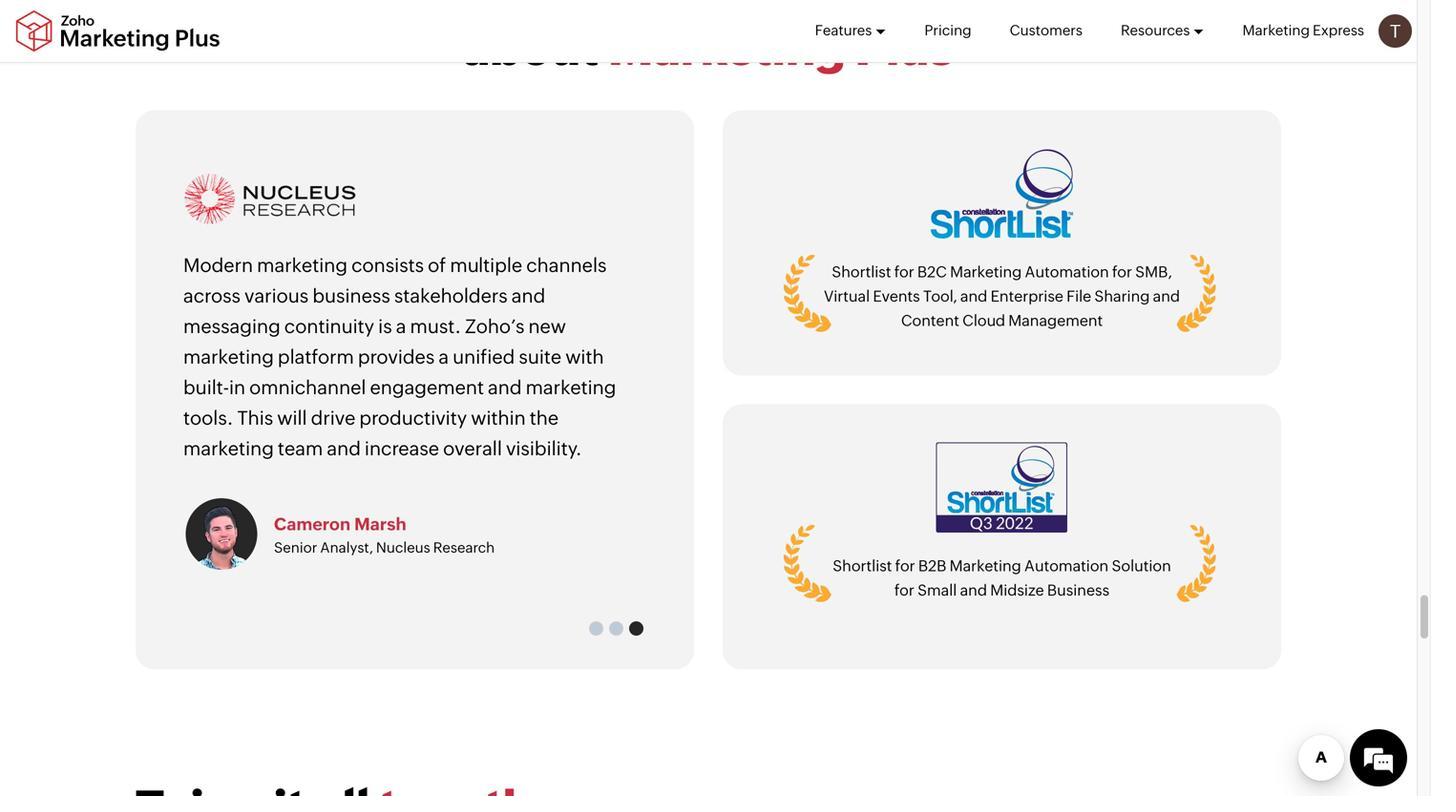Task type: locate. For each thing, give the bounding box(es) containing it.
experts
[[715, 0, 893, 28]]

to
[[1024, 0, 1071, 28]]

across
[[183, 285, 241, 307]]

and inside shortlist for b2b marketing automation solution for small and midsize business
[[960, 582, 987, 599]]

automation
[[1025, 263, 1109, 281], [1024, 557, 1109, 575]]

0 vertical spatial automation
[[1025, 263, 1109, 281]]

0 vertical spatial a
[[396, 315, 406, 337]]

shortlist for shortlist for b2c marketing automation for smb, virtual events tool, and enterprise file sharing and content cloud management
[[832, 263, 891, 281]]

business
[[312, 285, 390, 307]]

2 automation from the top
[[1024, 557, 1109, 575]]

for left small at the bottom of the page
[[894, 582, 914, 599]]

solution
[[1112, 557, 1171, 575]]

cloud
[[962, 312, 1005, 329]]

for up events
[[894, 263, 914, 281]]

a
[[396, 315, 406, 337], [439, 346, 449, 368]]

automation up business
[[1024, 557, 1109, 575]]

for
[[894, 263, 914, 281], [1112, 263, 1132, 281], [895, 557, 915, 575], [894, 582, 914, 599]]

sharing
[[1094, 287, 1150, 305]]

customers
[[1010, 22, 1083, 39]]

marketing express
[[1242, 22, 1364, 39]]

modern marketing consists of multiple channels across various business stakeholders and messaging continuity is a must. zoho's new marketing platform provides a unified suite with built-in omnichannel engagement and marketing tools. this will drive productivity within the marketing team and increase overall visibility.
[[183, 254, 616, 460]]

platform
[[278, 346, 354, 368]]

shortlist
[[832, 263, 891, 281], [833, 557, 892, 575]]

with
[[565, 346, 604, 368]]

smb,
[[1135, 263, 1172, 281]]

1 vertical spatial a
[[439, 346, 449, 368]]

will
[[277, 407, 307, 429]]

multiple
[[450, 254, 522, 276]]

engagement
[[370, 376, 484, 398]]

shortlist for b2b marketing automation solution for small and midsize business
[[833, 557, 1171, 599]]

a right is
[[396, 315, 406, 337]]

shortlist up the virtual on the right of the page
[[832, 263, 891, 281]]

small
[[917, 582, 957, 599]]

of
[[428, 254, 446, 276]]

drive
[[311, 407, 355, 429]]

a down must.
[[439, 346, 449, 368]]

for left b2b
[[895, 557, 915, 575]]

shortlist inside shortlist for b2c marketing automation for smb, virtual events tool, and enterprise file sharing and content cloud management
[[832, 263, 891, 281]]

tab list
[[183, 621, 646, 636]]

and right small at the bottom of the page
[[960, 582, 987, 599]]

is
[[378, 315, 392, 337]]

shortlist for shortlist for b2b marketing automation solution for small and midsize business
[[833, 557, 892, 575]]

1 vertical spatial automation
[[1024, 557, 1109, 575]]

0 vertical spatial shortlist
[[832, 263, 891, 281]]

enterprise
[[990, 287, 1063, 305]]

and
[[511, 285, 545, 307], [960, 287, 987, 305], [1153, 287, 1180, 305], [488, 376, 522, 398], [327, 438, 361, 460], [960, 582, 987, 599]]

1 horizontal spatial a
[[439, 346, 449, 368]]

modern
[[183, 254, 253, 276]]

automation for solution
[[1024, 557, 1109, 575]]

automation inside shortlist for b2c marketing automation for smb, virtual events tool, and enterprise file sharing and content cloud management
[[1025, 263, 1109, 281]]

continuity
[[284, 315, 374, 337]]

stakeholders
[[394, 285, 508, 307]]

overall
[[443, 438, 502, 460]]

and down drive
[[327, 438, 361, 460]]

shortlist inside shortlist for b2b marketing automation solution for small and midsize business
[[833, 557, 892, 575]]

shortlist left b2b
[[833, 557, 892, 575]]

industry
[[510, 0, 705, 28]]

marketing
[[608, 20, 846, 75], [1242, 22, 1310, 39], [950, 263, 1022, 281], [949, 557, 1021, 575]]

file
[[1066, 287, 1091, 305]]

new
[[528, 315, 566, 337]]

built-
[[183, 376, 229, 398]]

automation up file at the right of the page
[[1025, 263, 1109, 281]]

marketing
[[257, 254, 348, 276], [183, 346, 274, 368], [526, 376, 616, 398], [183, 438, 274, 460]]

resources
[[1121, 22, 1190, 39]]

plus
[[855, 20, 954, 75]]

shortlist for b2c marketing automation for smb, virtual events tool, and enterprise file sharing and content cloud management
[[824, 263, 1180, 329]]

1 automation from the top
[[1025, 263, 1109, 281]]

in
[[229, 376, 245, 398]]

marketing down with
[[526, 376, 616, 398]]

automation inside shortlist for b2b marketing automation solution for small and midsize business
[[1024, 557, 1109, 575]]

read what industry experts have to say about
[[257, 0, 1159, 75]]

senior
[[274, 540, 317, 556]]

virtual
[[824, 287, 870, 305]]

productivity
[[359, 407, 467, 429]]

marketing up various
[[257, 254, 348, 276]]

1 vertical spatial shortlist
[[833, 557, 892, 575]]

what
[[385, 0, 501, 28]]

have
[[903, 0, 1014, 28]]



Task type: vqa. For each thing, say whether or not it's contained in the screenshot.
Automation for for
yes



Task type: describe. For each thing, give the bounding box(es) containing it.
express
[[1313, 22, 1364, 39]]

research
[[433, 540, 495, 556]]

business
[[1047, 582, 1109, 599]]

marsh
[[354, 515, 406, 534]]

events
[[873, 287, 920, 305]]

and up within
[[488, 376, 522, 398]]

marketing down tools.
[[183, 438, 274, 460]]

for up sharing
[[1112, 263, 1132, 281]]

and up new
[[511, 285, 545, 307]]

unified
[[453, 346, 515, 368]]

this
[[237, 407, 273, 429]]

terry turtle image
[[1378, 14, 1412, 48]]

about
[[463, 20, 599, 75]]

increase
[[365, 438, 439, 460]]

marketing inside shortlist for b2b marketing automation solution for small and midsize business
[[949, 557, 1021, 575]]

marketing inside shortlist for b2c marketing automation for smb, virtual events tool, and enterprise file sharing and content cloud management
[[950, 263, 1022, 281]]

suite
[[519, 346, 561, 368]]

modern marketing consists of multiple channels across various business stakeholders and messaging continuity is a must. zoho's new marketing platform provides a unified suite with built-in omnichannel engagement and marketing tools. this will drive productivity within the marketing team and increase overall visibility. tab panel
[[183, 172, 646, 574]]

channels
[[526, 254, 607, 276]]

0 horizontal spatial a
[[396, 315, 406, 337]]

b2b
[[918, 557, 946, 575]]

read
[[257, 0, 376, 28]]

provides
[[358, 346, 435, 368]]

the
[[530, 407, 559, 429]]

cameron
[[274, 515, 350, 534]]

and down smb,
[[1153, 287, 1180, 305]]

marketing down messaging
[[183, 346, 274, 368]]

must.
[[410, 315, 461, 337]]

zoho marketingplus logo image
[[14, 10, 221, 52]]

consists
[[351, 254, 424, 276]]

visibility.
[[506, 438, 582, 460]]

cameron marsh senior analyst, nucleus research
[[274, 515, 495, 556]]

tools.
[[183, 407, 233, 429]]

features
[[815, 22, 872, 39]]

analyst,
[[320, 540, 373, 556]]

features link
[[815, 0, 886, 61]]

customers link
[[1010, 0, 1083, 61]]

midsize
[[990, 582, 1044, 599]]

pricing
[[924, 22, 971, 39]]

team
[[278, 438, 323, 460]]

marketing plus
[[608, 20, 954, 75]]

automation for for
[[1025, 263, 1109, 281]]

content
[[901, 312, 959, 329]]

and up cloud
[[960, 287, 987, 305]]

omnichannel
[[249, 376, 366, 398]]

various
[[244, 285, 309, 307]]

nucleus
[[376, 540, 430, 556]]

pricing link
[[924, 0, 971, 61]]

marketing express link
[[1242, 0, 1364, 61]]

resources link
[[1121, 0, 1204, 61]]

say
[[1081, 0, 1159, 28]]

tool,
[[923, 287, 957, 305]]

within
[[471, 407, 526, 429]]

zoho's
[[465, 315, 524, 337]]

messaging
[[183, 315, 280, 337]]

management
[[1008, 312, 1103, 329]]

b2c
[[917, 263, 947, 281]]



